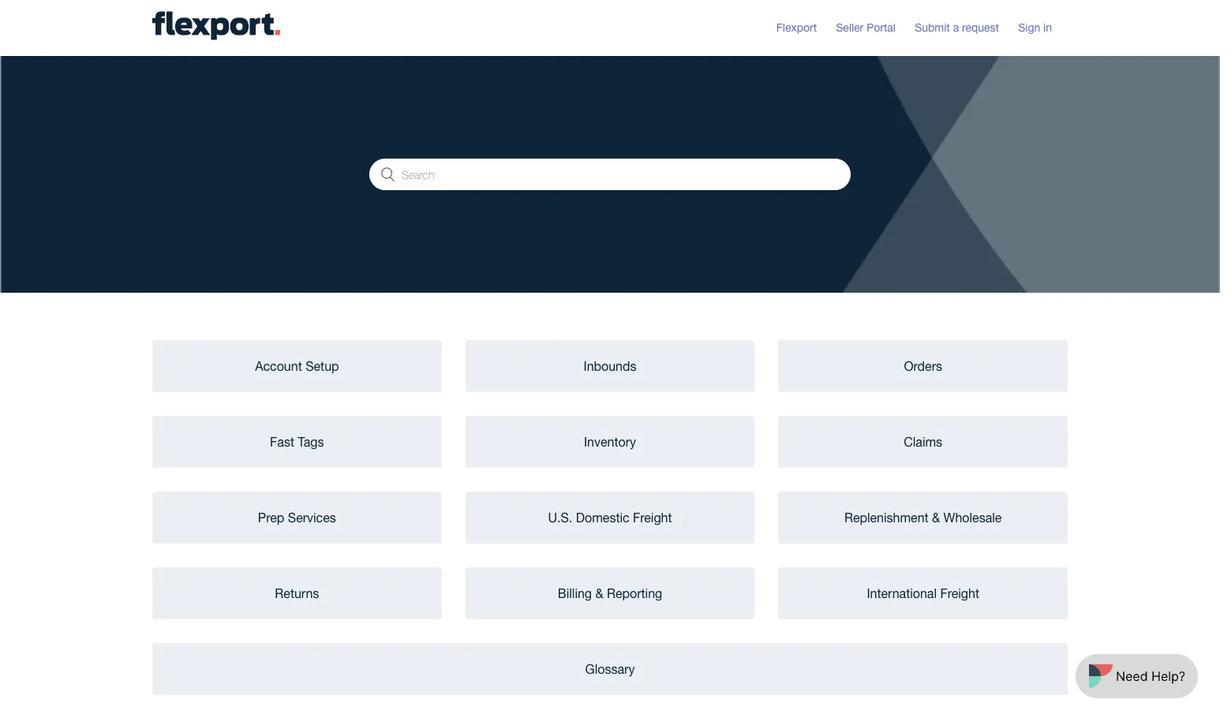 Task type: describe. For each thing, give the bounding box(es) containing it.
seller portal
[[836, 21, 896, 34]]

inventory
[[584, 435, 636, 449]]

international freight
[[867, 586, 979, 601]]

account
[[255, 359, 302, 373]]

international
[[867, 586, 937, 601]]

flexport link
[[776, 20, 833, 36]]

reporting
[[607, 586, 662, 601]]

services
[[288, 511, 336, 525]]

fast tags link
[[153, 417, 441, 467]]

account setup
[[255, 359, 339, 373]]

freight inside international freight link
[[940, 586, 979, 601]]

glossary link
[[153, 644, 1067, 695]]

seller portal link
[[836, 20, 912, 36]]

u.s. domestic freight
[[548, 511, 672, 525]]

replenishment & wholesale link
[[779, 492, 1067, 543]]

prep
[[258, 511, 284, 525]]

international freight link
[[779, 568, 1067, 619]]

orders link
[[779, 341, 1067, 391]]

tags
[[298, 435, 324, 449]]

glossary
[[585, 662, 635, 676]]

u.s.
[[548, 511, 572, 525]]

prep services
[[258, 511, 336, 525]]

account setup link
[[153, 341, 441, 391]]

fast
[[270, 435, 294, 449]]

orders
[[904, 359, 942, 373]]

replenishment
[[844, 511, 929, 525]]

billing & reporting
[[558, 586, 662, 601]]

& for billing
[[595, 586, 603, 601]]

domestic
[[576, 511, 630, 525]]

sign in button
[[1018, 15, 1068, 41]]

flexport
[[776, 21, 817, 34]]

returns link
[[153, 568, 441, 619]]

submit
[[915, 21, 950, 34]]

sign in
[[1018, 21, 1052, 34]]

none search field inside main content
[[369, 159, 851, 190]]

inventory link
[[466, 417, 754, 467]]

submit a request
[[915, 21, 999, 34]]

main content containing account setup
[[0, 56, 1220, 714]]

inbounds
[[584, 359, 637, 373]]



Task type: locate. For each thing, give the bounding box(es) containing it.
request
[[962, 21, 999, 34]]

None search field
[[369, 159, 851, 190]]

sign
[[1018, 21, 1040, 34]]

main content
[[0, 56, 1220, 714]]

setup
[[306, 359, 339, 373]]

prep services link
[[153, 492, 441, 543]]

u.s. domestic freight link
[[466, 492, 754, 543]]

1 vertical spatial &
[[595, 586, 603, 601]]

& for replenishment
[[932, 511, 940, 525]]

returns
[[275, 586, 319, 601]]

freight
[[633, 511, 672, 525], [940, 586, 979, 601]]

& inside replenishment & wholesale "link"
[[932, 511, 940, 525]]

submit a request link
[[915, 20, 1015, 36]]

wholesale
[[944, 511, 1002, 525]]

flexport help center help center home page image
[[152, 11, 280, 40]]

in
[[1043, 21, 1052, 34]]

& inside billing & reporting link
[[595, 586, 603, 601]]

freight right international
[[940, 586, 979, 601]]

replenishment & wholesale
[[844, 511, 1002, 525]]

1 horizontal spatial &
[[932, 511, 940, 525]]

0 horizontal spatial &
[[595, 586, 603, 601]]

a
[[953, 21, 959, 34]]

freight inside u.s. domestic freight link
[[633, 511, 672, 525]]

billing & reporting link
[[466, 568, 754, 619]]

fast tags
[[270, 435, 324, 449]]

inbounds link
[[466, 341, 754, 391]]

0 horizontal spatial freight
[[633, 511, 672, 525]]

seller
[[836, 21, 864, 34]]

& left wholesale in the bottom right of the page
[[932, 511, 940, 525]]

claims
[[904, 435, 942, 449]]

0 vertical spatial &
[[932, 511, 940, 525]]

Search search field
[[369, 159, 851, 190]]

&
[[932, 511, 940, 525], [595, 586, 603, 601]]

portal
[[867, 21, 896, 34]]

claims link
[[779, 417, 1067, 467]]

billing
[[558, 586, 592, 601]]

1 horizontal spatial freight
[[940, 586, 979, 601]]

0 vertical spatial freight
[[633, 511, 672, 525]]

1 vertical spatial freight
[[940, 586, 979, 601]]

freight right domestic at the bottom
[[633, 511, 672, 525]]

& right billing
[[595, 586, 603, 601]]



Task type: vqa. For each thing, say whether or not it's contained in the screenshot.
"&" inside 'Billing & Reporting' link
no



